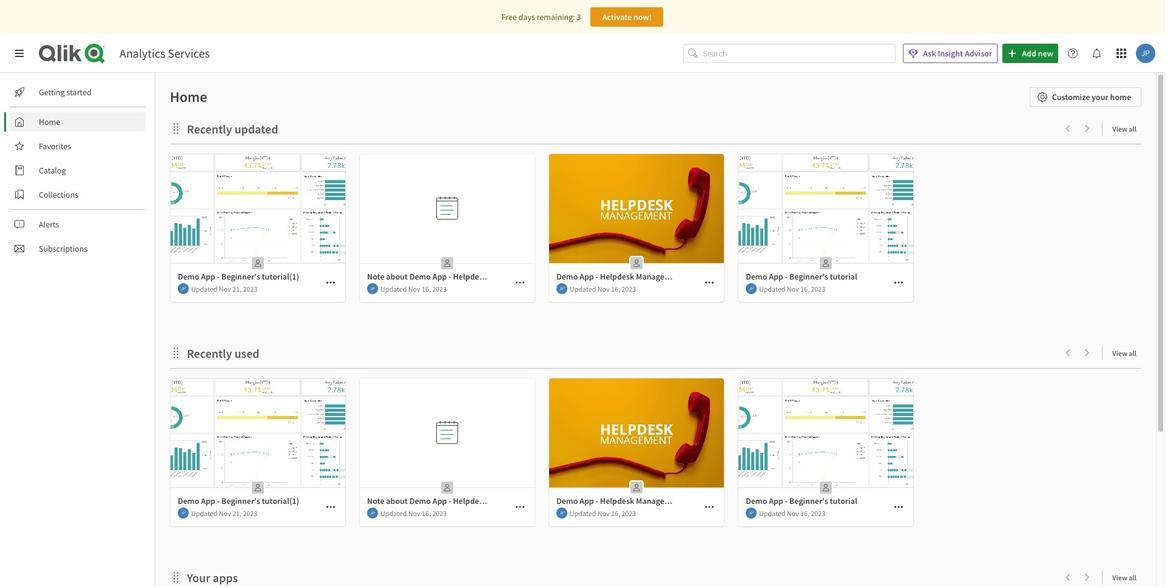 Task type: locate. For each thing, give the bounding box(es) containing it.
2 updated nov 21, 2023 from the top
[[191, 509, 257, 518]]

view all for your apps
[[1113, 573, 1137, 583]]

recently left updated
[[187, 121, 232, 137]]

now!
[[633, 12, 652, 22]]

21, for used
[[232, 509, 242, 518]]

tutorial for recently used
[[830, 496, 857, 507]]

view all link
[[1113, 121, 1141, 136], [1113, 345, 1141, 360], [1113, 570, 1141, 585]]

1 helpdesk from the top
[[600, 271, 634, 282]]

recently updated link
[[187, 121, 283, 137]]

1 vertical spatial tutorial
[[830, 496, 857, 507]]

updated nov 16, 2023 link
[[360, 154, 535, 303], [360, 379, 535, 527]]

demo app - beginner's tutorial for recently used
[[746, 496, 857, 507]]

move collection image left recently used
[[170, 347, 182, 359]]

move collection image
[[170, 571, 182, 583]]

1 updated nov 21, 2023 from the top
[[191, 284, 257, 293]]

1 vertical spatial tutorial(1)
[[262, 496, 299, 507]]

2 helpdesk from the top
[[600, 496, 634, 507]]

free days remaining: 3
[[502, 12, 581, 22]]

view all link for recently updated
[[1113, 121, 1141, 136]]

more actions image for demo app - helpdesk management
[[705, 278, 714, 288]]

demo app - beginner's tutorial(1)
[[178, 271, 299, 282], [178, 496, 299, 507]]

tutorial(1)
[[262, 271, 299, 282], [262, 496, 299, 507]]

0 vertical spatial tutorial
[[830, 271, 857, 282]]

helpdesk for used
[[600, 496, 634, 507]]

tutorial(1) for recently used
[[262, 496, 299, 507]]

ask insight advisor button
[[903, 44, 998, 63]]

more actions image
[[326, 278, 336, 288], [894, 278, 904, 288], [515, 502, 525, 512], [705, 502, 714, 512], [894, 502, 904, 512]]

1 vertical spatial demo app - beginner's tutorial(1)
[[178, 496, 299, 507]]

0 vertical spatial all
[[1129, 124, 1137, 134]]

1 vertical spatial all
[[1129, 349, 1137, 358]]

2 horizontal spatial more actions image
[[705, 278, 714, 288]]

subscriptions link
[[10, 239, 146, 259]]

insight
[[938, 48, 963, 59]]

james peterson image
[[1136, 44, 1155, 63], [178, 283, 189, 294], [746, 283, 757, 294]]

16,
[[422, 284, 431, 293], [611, 284, 620, 293], [800, 284, 810, 293], [422, 509, 431, 518], [611, 509, 620, 518], [800, 509, 810, 518]]

demo app - helpdesk management for recently updated
[[556, 271, 684, 282]]

demo app - beginner's tutorial(1) for updated
[[178, 271, 299, 282]]

all
[[1129, 124, 1137, 134], [1129, 349, 1137, 358], [1129, 573, 1137, 583]]

helpdesk
[[600, 271, 634, 282], [600, 496, 634, 507]]

0 vertical spatial home
[[170, 87, 207, 106]]

view for your apps
[[1113, 573, 1127, 583]]

your apps link
[[187, 570, 243, 586]]

0 horizontal spatial more actions image
[[326, 502, 336, 512]]

move collection image
[[170, 122, 182, 134], [170, 347, 182, 359]]

close sidebar menu image
[[15, 49, 24, 58]]

personal element
[[248, 254, 268, 273], [438, 254, 457, 273], [627, 254, 646, 273], [816, 254, 836, 273], [248, 478, 268, 498], [438, 478, 457, 498], [627, 478, 646, 498], [816, 478, 836, 498]]

home
[[1110, 92, 1131, 103]]

analytics
[[120, 46, 165, 61]]

move collection image for recently updated
[[170, 122, 182, 134]]

1 vertical spatial 21,
[[232, 509, 242, 518]]

0 vertical spatial demo app - beginner's tutorial(1)
[[178, 271, 299, 282]]

1 vertical spatial updated nov 21, 2023
[[191, 509, 257, 518]]

helpdesk for updated
[[600, 271, 634, 282]]

1 updated nov 16, 2023 link from the top
[[360, 154, 535, 303]]

used
[[234, 346, 259, 361]]

recently for recently used
[[187, 346, 232, 361]]

3 all from the top
[[1129, 573, 1137, 583]]

recently
[[187, 121, 232, 137], [187, 346, 232, 361]]

home down services
[[170, 87, 207, 106]]

1 vertical spatial move collection image
[[170, 347, 182, 359]]

1 view all link from the top
[[1113, 121, 1141, 136]]

home
[[170, 87, 207, 106], [39, 117, 60, 127]]

1 management from the top
[[636, 271, 684, 282]]

2 view from the top
[[1113, 349, 1127, 358]]

customize
[[1052, 92, 1090, 103]]

demo app - beginner's tutorial(1) for used
[[178, 496, 299, 507]]

1 tutorial(1) from the top
[[262, 271, 299, 282]]

2 demo app - helpdesk management from the top
[[556, 496, 684, 507]]

updated
[[191, 284, 218, 293], [380, 284, 407, 293], [570, 284, 596, 293], [759, 284, 786, 293], [191, 509, 218, 518], [380, 509, 407, 518], [570, 509, 596, 518], [759, 509, 786, 518]]

beginner's
[[221, 271, 260, 282], [789, 271, 828, 282], [221, 496, 260, 507], [789, 496, 828, 507]]

3 view all link from the top
[[1113, 570, 1141, 585]]

tutorial
[[830, 271, 857, 282], [830, 496, 857, 507]]

1 horizontal spatial james peterson image
[[746, 283, 757, 294]]

home main content
[[150, 73, 1165, 587]]

2 vertical spatial view all link
[[1113, 570, 1141, 585]]

more actions image for demo app - beginner's tutorial(1)
[[326, 502, 336, 512]]

1 vertical spatial recently
[[187, 346, 232, 361]]

favorites
[[39, 141, 71, 152]]

0 vertical spatial move collection image
[[170, 122, 182, 134]]

2 updated nov 16, 2023 link from the top
[[360, 379, 535, 527]]

2023
[[243, 284, 257, 293], [432, 284, 447, 293], [622, 284, 636, 293], [811, 284, 825, 293], [243, 509, 257, 518], [432, 509, 447, 518], [622, 509, 636, 518], [811, 509, 825, 518]]

more actions image
[[515, 278, 525, 288], [705, 278, 714, 288], [326, 502, 336, 512]]

0 vertical spatial view all link
[[1113, 121, 1141, 136]]

0 vertical spatial helpdesk
[[600, 271, 634, 282]]

2 view all from the top
[[1113, 349, 1137, 358]]

view all link for your apps
[[1113, 570, 1141, 585]]

2 tutorial from the top
[[830, 496, 857, 507]]

james peterson image
[[367, 283, 378, 294], [556, 283, 567, 294], [178, 508, 189, 519], [367, 508, 378, 519], [556, 508, 567, 519], [746, 508, 757, 519]]

0 vertical spatial view all
[[1113, 124, 1137, 134]]

1 vertical spatial view all
[[1113, 349, 1137, 358]]

2 vertical spatial view
[[1113, 573, 1127, 583]]

recently updated
[[187, 121, 278, 137]]

1 demo app - helpdesk management from the top
[[556, 271, 684, 282]]

1 all from the top
[[1129, 124, 1137, 134]]

home inside main content
[[170, 87, 207, 106]]

0 vertical spatial updated nov 16, 2023 link
[[360, 154, 535, 303]]

1 demo app - beginner's tutorial from the top
[[746, 271, 857, 282]]

0 vertical spatial recently
[[187, 121, 232, 137]]

updated nov 16, 2023
[[380, 284, 447, 293], [570, 284, 636, 293], [759, 284, 825, 293], [380, 509, 447, 518], [570, 509, 636, 518], [759, 509, 825, 518]]

2 all from the top
[[1129, 349, 1137, 358]]

0 vertical spatial demo app - helpdesk management
[[556, 271, 684, 282]]

collections link
[[10, 185, 146, 205]]

move collection image for recently used
[[170, 347, 182, 359]]

1 vertical spatial view
[[1113, 349, 1127, 358]]

demo app - beginner's tutorial
[[746, 271, 857, 282], [746, 496, 857, 507]]

3 view from the top
[[1113, 573, 1127, 583]]

new
[[1038, 48, 1053, 59]]

1 vertical spatial home
[[39, 117, 60, 127]]

21, for updated
[[232, 284, 242, 293]]

0 vertical spatial view
[[1113, 124, 1127, 134]]

demo app - helpdesk management for recently used
[[556, 496, 684, 507]]

customize your home button
[[1030, 87, 1141, 107]]

recently for recently updated
[[187, 121, 232, 137]]

view
[[1113, 124, 1127, 134], [1113, 349, 1127, 358], [1113, 573, 1127, 583]]

1 demo app - beginner's tutorial(1) from the top
[[178, 271, 299, 282]]

1 vertical spatial view all link
[[1113, 345, 1141, 360]]

ask
[[923, 48, 936, 59]]

2 21, from the top
[[232, 509, 242, 518]]

2 vertical spatial all
[[1129, 573, 1137, 583]]

updated nov 16, 2023 link for updated
[[360, 154, 535, 303]]

0 vertical spatial 21,
[[232, 284, 242, 293]]

1 vertical spatial updated nov 16, 2023 link
[[360, 379, 535, 527]]

tutorial(1) for recently updated
[[262, 271, 299, 282]]

management
[[636, 271, 684, 282], [636, 496, 684, 507]]

updated nov 21, 2023 for used
[[191, 509, 257, 518]]

all for your apps
[[1129, 573, 1137, 583]]

0 vertical spatial demo app - beginner's tutorial
[[746, 271, 857, 282]]

2 vertical spatial view all
[[1113, 573, 1137, 583]]

demo app - beginner's tutorial for recently updated
[[746, 271, 857, 282]]

app
[[201, 271, 215, 282], [580, 271, 594, 282], [769, 271, 783, 282], [201, 496, 215, 507], [580, 496, 594, 507], [769, 496, 783, 507]]

0 vertical spatial updated nov 21, 2023
[[191, 284, 257, 293]]

move collection image left "recently updated"
[[170, 122, 182, 134]]

3 view all from the top
[[1113, 573, 1137, 583]]

21,
[[232, 284, 242, 293], [232, 509, 242, 518]]

recently left used
[[187, 346, 232, 361]]

1 vertical spatial management
[[636, 496, 684, 507]]

catalog
[[39, 165, 66, 176]]

1 vertical spatial demo app - beginner's tutorial
[[746, 496, 857, 507]]

qlik sense app image
[[171, 154, 345, 263], [549, 154, 724, 263], [739, 154, 913, 263], [171, 379, 345, 488], [549, 379, 724, 488], [739, 379, 913, 488]]

updated nov 21, 2023
[[191, 284, 257, 293], [191, 509, 257, 518]]

-
[[217, 271, 220, 282], [596, 271, 598, 282], [785, 271, 788, 282], [217, 496, 220, 507], [596, 496, 598, 507], [785, 496, 788, 507]]

2 demo app - beginner's tutorial from the top
[[746, 496, 857, 507]]

demo
[[178, 271, 199, 282], [556, 271, 578, 282], [746, 271, 767, 282], [178, 496, 199, 507], [556, 496, 578, 507], [746, 496, 767, 507]]

2 demo app - beginner's tutorial(1) from the top
[[178, 496, 299, 507]]

0 horizontal spatial james peterson image
[[178, 283, 189, 294]]

1 view all from the top
[[1113, 124, 1137, 134]]

days
[[519, 12, 535, 22]]

2 tutorial(1) from the top
[[262, 496, 299, 507]]

0 vertical spatial tutorial(1)
[[262, 271, 299, 282]]

2 management from the top
[[636, 496, 684, 507]]

updated
[[234, 121, 278, 137]]

tutorial for recently updated
[[830, 271, 857, 282]]

demo app - helpdesk management
[[556, 271, 684, 282], [556, 496, 684, 507]]

1 tutorial from the top
[[830, 271, 857, 282]]

view all link for recently used
[[1113, 345, 1141, 360]]

updated nov 21, 2023 for updated
[[191, 284, 257, 293]]

home up 'favorites'
[[39, 117, 60, 127]]

2 view all link from the top
[[1113, 345, 1141, 360]]

nov
[[219, 284, 231, 293], [408, 284, 420, 293], [598, 284, 610, 293], [787, 284, 799, 293], [219, 509, 231, 518], [408, 509, 420, 518], [598, 509, 610, 518], [787, 509, 799, 518]]

1 horizontal spatial home
[[170, 87, 207, 106]]

1 vertical spatial helpdesk
[[600, 496, 634, 507]]

james peterson element
[[178, 283, 189, 294], [367, 283, 378, 294], [556, 283, 567, 294], [746, 283, 757, 294], [178, 508, 189, 519], [367, 508, 378, 519], [556, 508, 567, 519], [746, 508, 757, 519]]

1 vertical spatial demo app - helpdesk management
[[556, 496, 684, 507]]

1 21, from the top
[[232, 284, 242, 293]]

0 horizontal spatial home
[[39, 117, 60, 127]]

0 vertical spatial management
[[636, 271, 684, 282]]

1 view from the top
[[1113, 124, 1127, 134]]

view all
[[1113, 124, 1137, 134], [1113, 349, 1137, 358], [1113, 573, 1137, 583]]

home inside "navigation pane" element
[[39, 117, 60, 127]]



Task type: vqa. For each thing, say whether or not it's contained in the screenshot.
will related to tutorial(1)(1)
no



Task type: describe. For each thing, give the bounding box(es) containing it.
management for updated
[[636, 271, 684, 282]]

home link
[[10, 112, 146, 132]]

management for used
[[636, 496, 684, 507]]

your
[[1092, 92, 1109, 103]]

searchbar element
[[683, 44, 896, 63]]

getting started
[[39, 87, 92, 98]]

alerts
[[39, 219, 59, 230]]

services
[[168, 46, 210, 61]]

advisor
[[965, 48, 992, 59]]

remaining:
[[537, 12, 575, 22]]

2 horizontal spatial james peterson image
[[1136, 44, 1155, 63]]

started
[[66, 87, 92, 98]]

navigation pane element
[[0, 78, 155, 263]]

recently used
[[187, 346, 259, 361]]

add
[[1022, 48, 1036, 59]]

all for recently updated
[[1129, 124, 1137, 134]]

analytics services
[[120, 46, 210, 61]]

ask insight advisor
[[923, 48, 992, 59]]

view for recently used
[[1113, 349, 1127, 358]]

getting started link
[[10, 83, 146, 102]]

james peterson image for demo app - beginner's tutorial
[[746, 283, 757, 294]]

catalog link
[[10, 161, 146, 180]]

view all for recently used
[[1113, 349, 1137, 358]]

favorites link
[[10, 137, 146, 156]]

analytics services element
[[120, 46, 210, 61]]

updated nov 16, 2023 link for used
[[360, 379, 535, 527]]

add new button
[[1003, 44, 1058, 63]]

free
[[502, 12, 517, 22]]

subscriptions
[[39, 243, 88, 254]]

all for recently used
[[1129, 349, 1137, 358]]

apps
[[213, 570, 238, 586]]

recently used link
[[187, 346, 264, 361]]

activate now! link
[[591, 7, 664, 27]]

activate now!
[[602, 12, 652, 22]]

customize your home
[[1052, 92, 1131, 103]]

alerts link
[[10, 215, 146, 234]]

activate
[[602, 12, 632, 22]]

1 horizontal spatial more actions image
[[515, 278, 525, 288]]

view for recently updated
[[1113, 124, 1127, 134]]

james peterson image for demo app - beginner's tutorial(1)
[[178, 283, 189, 294]]

3
[[577, 12, 581, 22]]

Search text field
[[703, 44, 896, 63]]

view all for recently updated
[[1113, 124, 1137, 134]]

collections
[[39, 189, 78, 200]]

getting
[[39, 87, 65, 98]]

your
[[187, 570, 210, 586]]

add new
[[1022, 48, 1053, 59]]

your apps
[[187, 570, 238, 586]]



